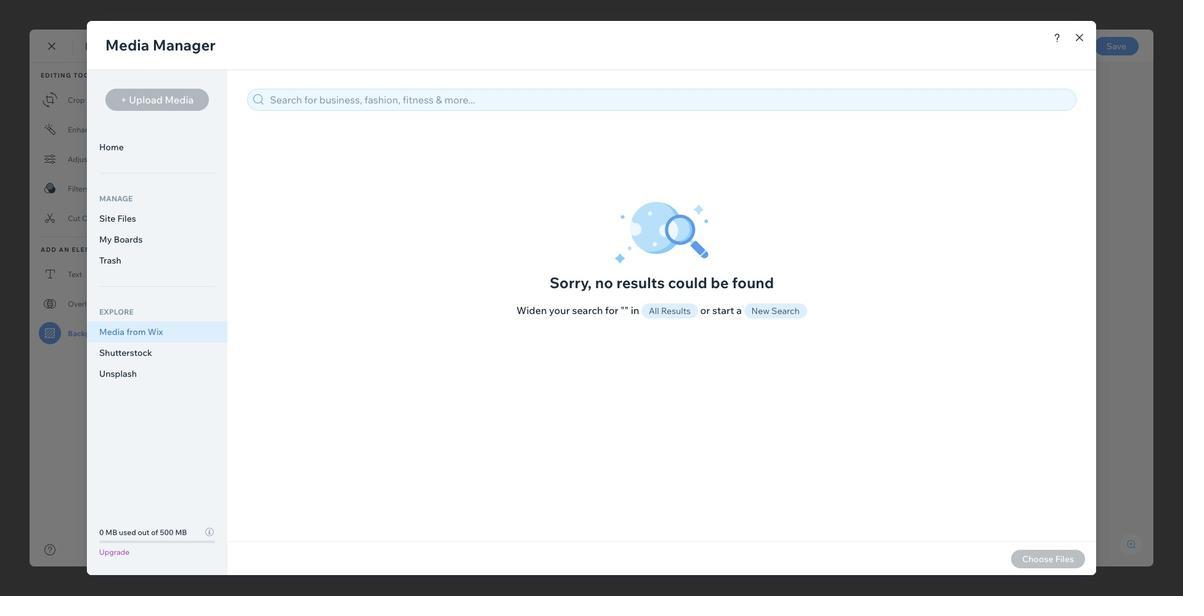 Task type: vqa. For each thing, say whether or not it's contained in the screenshot.
Notes button
yes



Task type: describe. For each thing, give the bounding box(es) containing it.
add
[[20, 105, 35, 115]]

categories button
[[9, 233, 46, 270]]

monetize
[[11, 364, 43, 373]]

2 test from the left
[[424, 569, 438, 583]]

a
[[242, 9, 246, 20]]

monetize button
[[11, 336, 43, 373]]

test
[[386, 569, 402, 583]]

testx
[[460, 569, 479, 583]]

3 test from the left
[[442, 569, 456, 583]]

back button
[[15, 41, 49, 52]]

seo
[[20, 209, 35, 218]]

translate button
[[12, 388, 43, 425]]

settings button
[[13, 129, 42, 166]]

hire
[[223, 9, 240, 20]]

settings
[[13, 157, 42, 166]]

upgrade
[[318, 10, 349, 19]]

hire a professional
[[223, 9, 297, 20]]

explore
[[123, 9, 153, 20]]



Task type: locate. For each thing, give the bounding box(es) containing it.
back
[[30, 41, 49, 52]]

2 horizontal spatial test
[[442, 569, 456, 583]]

upgrade button
[[310, 7, 356, 22]]

notes button
[[1109, 72, 1159, 89]]

publish
[[1094, 41, 1124, 52]]

Add a Catchy Title text field
[[386, 114, 829, 137]]

test test test test testx
[[386, 569, 479, 583]]

test
[[406, 569, 420, 583], [424, 569, 438, 583], [442, 569, 456, 583]]

professional
[[248, 9, 297, 20]]

paragraph button
[[393, 71, 449, 88]]

publish button
[[1076, 36, 1141, 56]]

notes
[[1132, 75, 1156, 86]]

tags button
[[16, 285, 39, 322]]

site
[[76, 9, 92, 20]]

paragraph
[[395, 74, 437, 85]]

preview button
[[1026, 41, 1058, 52]]

preview
[[1026, 41, 1058, 52]]

menu
[[0, 70, 55, 433]]

1 horizontal spatial test
[[424, 569, 438, 583]]

add button
[[16, 78, 39, 115]]

marble te image
[[386, 202, 842, 515]]

translate
[[12, 416, 43, 425]]

help button
[[171, 0, 216, 30]]

help
[[179, 9, 198, 20]]

categories
[[9, 261, 46, 270]]

my
[[61, 9, 74, 20]]

my site
[[61, 9, 92, 20]]

seo button
[[16, 181, 39, 218]]

1 test from the left
[[406, 569, 420, 583]]

0 horizontal spatial test
[[406, 569, 420, 583]]

Search for tools, apps, help & more... field
[[729, 6, 1014, 23]]

tags
[[19, 312, 35, 322]]

menu containing add
[[0, 70, 55, 433]]

hire a professional link
[[216, 0, 305, 30]]



